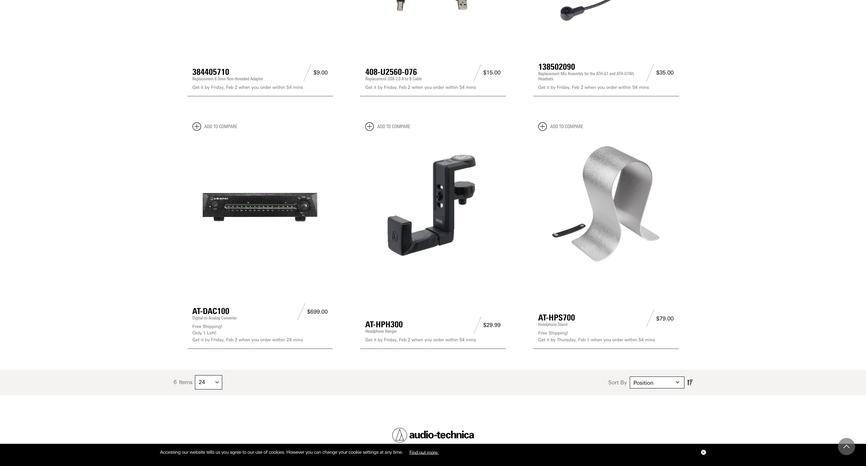 Task type: describe. For each thing, give the bounding box(es) containing it.
add to compare for hph300
[[378, 124, 411, 130]]

add to compare for dac100
[[205, 124, 238, 130]]

6
[[174, 379, 177, 386]]

more.
[[427, 449, 439, 455]]

by down headsets
[[551, 85, 556, 90]]

$9.00
[[314, 69, 328, 76]]

it down the 384405710
[[201, 85, 204, 90]]

by inside free shipping! get it by thursday, feb 1 when you order within 54 mins
[[551, 337, 556, 342]]

add to compare button for dac100
[[193, 122, 238, 131]]

076
[[405, 67, 417, 77]]

you inside free shipping! only 1 left! get it by friday, feb 2 when you order within 24 mins
[[252, 337, 259, 342]]

time.
[[393, 449, 403, 455]]

compare for hps700
[[566, 124, 584, 130]]

store logo image
[[392, 428, 475, 443]]

replacement microphone assembly image
[[539, 0, 674, 32]]

$29.99
[[484, 322, 501, 328]]

at hps700 image
[[539, 136, 674, 272]]

accessing
[[160, 449, 181, 455]]

tells
[[207, 449, 215, 455]]

divider line image for at-dac100
[[296, 303, 308, 320]]

it down at-hph300 headphone hanger
[[374, 337, 377, 342]]

408-
[[366, 67, 381, 77]]

1 inside free shipping! only 1 left! get it by friday, feb 2 when you order within 24 mins
[[203, 330, 206, 336]]

free for free shipping! get it by thursday, feb 1 when you order within 54 mins
[[539, 330, 548, 336]]

get it by friday, feb 2 when you order within 54 mins down "hanger"
[[366, 337, 476, 342]]

settings
[[363, 449, 379, 455]]

feb inside free shipping! get it by thursday, feb 1 when you order within 54 mins
[[579, 337, 586, 342]]

can
[[314, 449, 322, 455]]

1 our from the left
[[182, 449, 189, 455]]

384405710 replacement 6.3mm non-threaded adapter
[[193, 67, 264, 81]]

1 inside free shipping! get it by thursday, feb 1 when you order within 54 mins
[[588, 337, 590, 342]]

left!
[[207, 330, 217, 336]]

replacement for 384405710
[[193, 76, 214, 81]]

website
[[190, 449, 205, 455]]

us
[[216, 449, 220, 455]]

mins inside free shipping! get it by thursday, feb 1 when you order within 54 mins
[[646, 337, 656, 342]]

hanger
[[385, 329, 397, 334]]

at-hps700 headphone stand
[[539, 313, 576, 327]]

friday, inside free shipping! only 1 left! get it by friday, feb 2 when you order within 24 mins
[[211, 337, 225, 342]]

by
[[621, 379, 628, 386]]

out
[[420, 449, 426, 455]]

set descending direction image
[[688, 378, 693, 387]]

usb 2.0 a to b cable image
[[366, 0, 501, 32]]

hps700
[[549, 313, 576, 323]]

headsets
[[539, 76, 554, 81]]

feb down 'non-'
[[226, 85, 234, 90]]

at dac100 image
[[193, 136, 328, 272]]

friday, down mic
[[558, 85, 571, 90]]

it down 408-
[[374, 85, 377, 90]]

for
[[585, 71, 589, 76]]

get it by friday, feb 2 when you order within 54 mins down threaded
[[193, 85, 303, 90]]

at- for hph300
[[366, 319, 376, 329]]

b
[[410, 76, 412, 81]]

by down at-hph300 headphone hanger
[[378, 337, 383, 342]]

$15.00
[[484, 69, 501, 76]]

converter
[[221, 315, 237, 320]]

54 inside free shipping! get it by thursday, feb 1 when you order within 54 mins
[[639, 337, 644, 342]]

2 carrat down image from the left
[[676, 381, 680, 384]]

friday, down the usb at the left of page
[[384, 85, 398, 90]]

any
[[385, 449, 392, 455]]

free shipping! get it by thursday, feb 1 when you order within 54 mins
[[539, 330, 656, 342]]

1 carrat down image from the left
[[216, 381, 219, 384]]

at-hph300 headphone hanger
[[366, 319, 403, 334]]

the
[[590, 71, 596, 76]]

change
[[323, 449, 338, 455]]

a
[[402, 76, 405, 81]]

divider line image for 384405710
[[302, 64, 314, 81]]

dac100
[[203, 306, 230, 316]]

feb down a
[[399, 85, 407, 90]]

items
[[179, 379, 193, 386]]

however
[[287, 449, 305, 455]]

mins inside free shipping! only 1 left! get it by friday, feb 2 when you order within 24 mins
[[293, 337, 303, 342]]

add to compare button for hps700
[[539, 122, 584, 131]]

hph300
[[376, 319, 403, 329]]

usb
[[388, 76, 395, 81]]

384405710
[[193, 67, 229, 77]]

shipping! for by
[[549, 330, 569, 336]]

cross image
[[702, 451, 705, 454]]

get down the 384405710
[[193, 85, 200, 90]]

friday, down "hanger"
[[384, 337, 398, 342]]

when inside free shipping! get it by thursday, feb 1 when you order within 54 mins
[[591, 337, 603, 342]]

stand
[[559, 322, 568, 327]]



Task type: locate. For each thing, give the bounding box(es) containing it.
2 inside free shipping! only 1 left! get it by friday, feb 2 when you order within 24 mins
[[235, 337, 238, 342]]

sort
[[609, 379, 619, 386]]

agree
[[230, 449, 241, 455]]

find out more.
[[410, 449, 439, 455]]

find
[[410, 449, 418, 455]]

within inside free shipping! get it by thursday, feb 1 when you order within 54 mins
[[625, 337, 638, 342]]

replacement left the usb at the left of page
[[366, 76, 387, 81]]

at- inside at-dac100 digital-to-analog converter
[[193, 306, 203, 316]]

at- left "hanger"
[[366, 319, 376, 329]]

get down headsets
[[539, 85, 546, 90]]

accessing our website tells us you agree to our use of cookies. however you can change your cookie settings at any time.
[[160, 449, 405, 455]]

1 horizontal spatial ath-
[[617, 71, 625, 76]]

1 horizontal spatial free
[[539, 330, 548, 336]]

to
[[406, 76, 409, 81], [214, 124, 218, 130], [387, 124, 391, 130], [560, 124, 564, 130], [243, 449, 247, 455]]

0 horizontal spatial shipping!
[[203, 324, 222, 329]]

by left thursday,
[[551, 337, 556, 342]]

to for at-dac100
[[214, 124, 218, 130]]

when
[[239, 85, 250, 90], [412, 85, 424, 90], [585, 85, 597, 90], [239, 337, 250, 342], [412, 337, 424, 342], [591, 337, 603, 342]]

2 horizontal spatial at-
[[539, 313, 549, 323]]

at hph300 image
[[366, 136, 501, 272]]

24
[[287, 337, 292, 342]]

replacement inside 384405710 replacement 6.3mm non-threaded adapter
[[193, 76, 214, 81]]

0 vertical spatial 1
[[203, 330, 206, 336]]

3 add from the left
[[551, 124, 559, 130]]

0 horizontal spatial at-
[[193, 306, 203, 316]]

1 compare from the left
[[219, 124, 238, 130]]

0 horizontal spatial add to compare button
[[193, 122, 238, 131]]

friday, down 6.3mm
[[211, 85, 225, 90]]

of
[[264, 449, 268, 455]]

add to compare button
[[193, 122, 238, 131], [366, 122, 411, 131], [539, 122, 584, 131]]

by down left!
[[205, 337, 210, 342]]

free
[[193, 324, 202, 329], [539, 330, 548, 336]]

only
[[193, 330, 202, 336]]

to inside 408-u2560-076 replacement usb 2.0 a to b cable
[[406, 76, 409, 81]]

find out more. link
[[405, 447, 444, 457]]

mins
[[293, 85, 303, 90], [466, 85, 476, 90], [640, 85, 650, 90], [293, 337, 303, 342], [466, 337, 476, 342], [646, 337, 656, 342]]

friday, down left!
[[211, 337, 225, 342]]

at- for dac100
[[193, 306, 203, 316]]

1 vertical spatial headphone
[[366, 329, 384, 334]]

get down at-hph300 headphone hanger
[[366, 337, 373, 342]]

$699.00
[[308, 309, 328, 315]]

2 add from the left
[[378, 124, 386, 130]]

it inside free shipping! only 1 left! get it by friday, feb 2 when you order within 24 mins
[[201, 337, 204, 342]]

sort by
[[609, 379, 628, 386]]

digital-
[[193, 315, 204, 320]]

408-u2560-076 replacement usb 2.0 a to b cable
[[366, 67, 422, 81]]

0 horizontal spatial our
[[182, 449, 189, 455]]

get
[[193, 85, 200, 90], [366, 85, 373, 90], [539, 85, 546, 90], [193, 337, 200, 342], [366, 337, 373, 342], [539, 337, 546, 342]]

2 horizontal spatial replacement
[[539, 71, 560, 76]]

order inside free shipping! get it by thursday, feb 1 when you order within 54 mins
[[613, 337, 624, 342]]

1 vertical spatial 1
[[588, 337, 590, 342]]

ath- right the and
[[617, 71, 625, 76]]

feb down assembly
[[573, 85, 580, 90]]

it left thursday,
[[547, 337, 550, 342]]

u2560-
[[381, 67, 405, 77]]

our left use
[[248, 449, 254, 455]]

cable
[[413, 76, 422, 81]]

get it by friday, feb 2 when you order within 54 mins
[[193, 85, 303, 90], [366, 85, 476, 90], [539, 85, 650, 90], [366, 337, 476, 342]]

add to compare for hps700
[[551, 124, 584, 130]]

1 vertical spatial free
[[539, 330, 548, 336]]

replacement for 138502090
[[539, 71, 560, 76]]

headphone inside at-hph300 headphone hanger
[[366, 329, 384, 334]]

2 our from the left
[[248, 449, 254, 455]]

your
[[339, 449, 348, 455]]

g1
[[605, 71, 609, 76]]

shipping! up left!
[[203, 324, 222, 329]]

1 horizontal spatial replacement
[[366, 76, 387, 81]]

get it by friday, feb 2 when you order within 54 mins down "cable"
[[366, 85, 476, 90]]

0 horizontal spatial free
[[193, 324, 202, 329]]

$79.00
[[657, 315, 674, 322]]

assembly
[[568, 71, 584, 76]]

headphone for hph300
[[366, 329, 384, 334]]

feb inside free shipping! only 1 left! get it by friday, feb 2 when you order within 24 mins
[[226, 337, 234, 342]]

mic
[[561, 71, 567, 76]]

divider line image for 408-u2560-076
[[472, 64, 484, 81]]

1 left left!
[[203, 330, 206, 336]]

get inside free shipping! only 1 left! get it by friday, feb 2 when you order within 24 mins
[[193, 337, 200, 342]]

2 add to compare button from the left
[[366, 122, 411, 131]]

54
[[287, 85, 292, 90], [460, 85, 465, 90], [633, 85, 638, 90], [460, 337, 465, 342], [639, 337, 644, 342]]

g1wl
[[625, 71, 635, 76]]

carrat down image right items
[[216, 381, 219, 384]]

free inside free shipping! get it by thursday, feb 1 when you order within 54 mins
[[539, 330, 548, 336]]

1 add from the left
[[205, 124, 213, 130]]

0 horizontal spatial ath-
[[597, 71, 605, 76]]

adapter
[[251, 76, 264, 81]]

headphone left "hanger"
[[366, 329, 384, 334]]

3 compare from the left
[[566, 124, 584, 130]]

0 horizontal spatial 1
[[203, 330, 206, 336]]

replacement inside 408-u2560-076 replacement usb 2.0 a to b cable
[[366, 76, 387, 81]]

compare for hph300
[[392, 124, 411, 130]]

cookies.
[[269, 449, 285, 455]]

1 horizontal spatial compare
[[392, 124, 411, 130]]

1 horizontal spatial add
[[378, 124, 386, 130]]

1 horizontal spatial add to compare
[[378, 124, 411, 130]]

by inside free shipping! only 1 left! get it by friday, feb 2 when you order within 24 mins
[[205, 337, 210, 342]]

at- left the to-
[[193, 306, 203, 316]]

3 add to compare button from the left
[[539, 122, 584, 131]]

non-
[[227, 76, 235, 81]]

1 horizontal spatial carrat down image
[[676, 381, 680, 384]]

2 ath- from the left
[[617, 71, 625, 76]]

0 horizontal spatial add to compare
[[205, 124, 238, 130]]

it inside free shipping! get it by thursday, feb 1 when you order within 54 mins
[[547, 337, 550, 342]]

it down only
[[201, 337, 204, 342]]

headphone inside at-hps700 headphone stand
[[539, 322, 558, 327]]

138502090
[[539, 62, 576, 72]]

it
[[201, 85, 204, 90], [374, 85, 377, 90], [547, 85, 550, 90], [201, 337, 204, 342], [374, 337, 377, 342], [547, 337, 550, 342]]

within inside free shipping! only 1 left! get it by friday, feb 2 when you order within 24 mins
[[273, 337, 286, 342]]

free up only
[[193, 324, 202, 329]]

get down at-hps700 headphone stand
[[539, 337, 546, 342]]

at- inside at-hph300 headphone hanger
[[366, 319, 376, 329]]

1 horizontal spatial headphone
[[539, 322, 558, 327]]

cookie
[[349, 449, 362, 455]]

to for at-hph300
[[387, 124, 391, 130]]

feb down converter
[[226, 337, 234, 342]]

0 vertical spatial headphone
[[539, 322, 558, 327]]

feb down hph300
[[399, 337, 407, 342]]

free inside free shipping! only 1 left! get it by friday, feb 2 when you order within 24 mins
[[193, 324, 202, 329]]

0 horizontal spatial replacement
[[193, 76, 214, 81]]

add for hph300
[[378, 124, 386, 130]]

free down at-hps700 headphone stand
[[539, 330, 548, 336]]

headphone left stand
[[539, 322, 558, 327]]

compare for dac100
[[219, 124, 238, 130]]

2 horizontal spatial add to compare
[[551, 124, 584, 130]]

at
[[380, 449, 384, 455]]

analog
[[209, 315, 220, 320]]

2 compare from the left
[[392, 124, 411, 130]]

and
[[610, 71, 616, 76]]

use
[[256, 449, 263, 455]]

0 horizontal spatial add
[[205, 124, 213, 130]]

by
[[205, 85, 210, 90], [378, 85, 383, 90], [551, 85, 556, 90], [205, 337, 210, 342], [378, 337, 383, 342], [551, 337, 556, 342]]

1 vertical spatial shipping!
[[549, 330, 569, 336]]

replacement left mic
[[539, 71, 560, 76]]

threaded
[[235, 76, 250, 81]]

free shipping! only 1 left! get it by friday, feb 2 when you order within 24 mins
[[193, 324, 303, 342]]

arrow up image
[[844, 444, 851, 450]]

headphone for hps700
[[539, 322, 558, 327]]

at-
[[193, 306, 203, 316], [539, 313, 549, 323], [366, 319, 376, 329]]

2 horizontal spatial compare
[[566, 124, 584, 130]]

it down headsets
[[547, 85, 550, 90]]

compare
[[219, 124, 238, 130], [392, 124, 411, 130], [566, 124, 584, 130]]

6.3mm
[[215, 76, 226, 81]]

1 horizontal spatial at-
[[366, 319, 376, 329]]

our
[[182, 449, 189, 455], [248, 449, 254, 455]]

when inside free shipping! only 1 left! get it by friday, feb 2 when you order within 24 mins
[[239, 337, 250, 342]]

1 add to compare from the left
[[205, 124, 238, 130]]

0 horizontal spatial compare
[[219, 124, 238, 130]]

shipping! inside free shipping! only 1 left! get it by friday, feb 2 when you order within 24 mins
[[203, 324, 222, 329]]

2 horizontal spatial add to compare button
[[539, 122, 584, 131]]

0 horizontal spatial carrat down image
[[216, 381, 219, 384]]

ath- right the at the top of page
[[597, 71, 605, 76]]

add to compare button for hph300
[[366, 122, 411, 131]]

get down 408-
[[366, 85, 373, 90]]

get down only
[[193, 337, 200, 342]]

2.0
[[396, 76, 401, 81]]

1 add to compare button from the left
[[193, 122, 238, 131]]

shipping! for left!
[[203, 324, 222, 329]]

get it by friday, feb 2 when you order within 54 mins down the at the top of page
[[539, 85, 650, 90]]

at-dac100 digital-to-analog converter
[[193, 306, 237, 320]]

1 right thursday,
[[588, 337, 590, 342]]

ath-
[[597, 71, 605, 76], [617, 71, 625, 76]]

add to compare
[[205, 124, 238, 130], [378, 124, 411, 130], [551, 124, 584, 130]]

divider line image
[[302, 64, 314, 81], [472, 64, 484, 81], [645, 64, 657, 81], [296, 303, 308, 320], [645, 310, 657, 327], [472, 317, 484, 334]]

order inside free shipping! only 1 left! get it by friday, feb 2 when you order within 24 mins
[[261, 337, 271, 342]]

0 horizontal spatial headphone
[[366, 329, 384, 334]]

feb
[[226, 85, 234, 90], [399, 85, 407, 90], [573, 85, 580, 90], [226, 337, 234, 342], [399, 337, 407, 342], [579, 337, 586, 342]]

add for dac100
[[205, 124, 213, 130]]

to-
[[204, 315, 209, 320]]

1 horizontal spatial shipping!
[[549, 330, 569, 336]]

at- left stand
[[539, 313, 549, 323]]

friday,
[[211, 85, 225, 90], [384, 85, 398, 90], [558, 85, 571, 90], [211, 337, 225, 342], [384, 337, 398, 342]]

replacement
[[539, 71, 560, 76], [193, 76, 214, 81], [366, 76, 387, 81]]

shipping! down stand
[[549, 330, 569, 336]]

you inside free shipping! get it by thursday, feb 1 when you order within 54 mins
[[604, 337, 612, 342]]

138502090 replacement mic assembly for the ath-g1 and ath-g1wl headsets
[[539, 62, 635, 81]]

0 vertical spatial shipping!
[[203, 324, 222, 329]]

to for at-hps700
[[560, 124, 564, 130]]

thursday,
[[558, 337, 577, 342]]

free for free shipping! only 1 left! get it by friday, feb 2 when you order within 24 mins
[[193, 324, 202, 329]]

divider line image for at-hph300
[[472, 317, 484, 334]]

1
[[203, 330, 206, 336], [588, 337, 590, 342]]

3 add to compare from the left
[[551, 124, 584, 130]]

you
[[252, 85, 259, 90], [425, 85, 432, 90], [598, 85, 606, 90], [252, 337, 259, 342], [425, 337, 432, 342], [604, 337, 612, 342], [222, 449, 229, 455], [306, 449, 313, 455]]

1 horizontal spatial our
[[248, 449, 254, 455]]

shipping!
[[203, 324, 222, 329], [549, 330, 569, 336]]

shipping! inside free shipping! get it by thursday, feb 1 when you order within 54 mins
[[549, 330, 569, 336]]

within
[[273, 85, 286, 90], [446, 85, 459, 90], [619, 85, 632, 90], [273, 337, 286, 342], [446, 337, 459, 342], [625, 337, 638, 342]]

divider line image for 138502090
[[645, 64, 657, 81]]

2 horizontal spatial add
[[551, 124, 559, 130]]

our left website
[[182, 449, 189, 455]]

replacement left 6.3mm
[[193, 76, 214, 81]]

at- for hps700
[[539, 313, 549, 323]]

replacement inside 138502090 replacement mic assembly for the ath-g1 and ath-g1wl headsets
[[539, 71, 560, 76]]

carrat down image left set descending direction "icon"
[[676, 381, 680, 384]]

6 items
[[174, 379, 193, 386]]

1 horizontal spatial add to compare button
[[366, 122, 411, 131]]

feb right thursday,
[[579, 337, 586, 342]]

headphone
[[539, 322, 558, 327], [366, 329, 384, 334]]

add
[[205, 124, 213, 130], [378, 124, 386, 130], [551, 124, 559, 130]]

2 add to compare from the left
[[378, 124, 411, 130]]

at- inside at-hps700 headphone stand
[[539, 313, 549, 323]]

$35.00
[[657, 69, 674, 76]]

carrat down image
[[216, 381, 219, 384], [676, 381, 680, 384]]

by down 408-
[[378, 85, 383, 90]]

1 horizontal spatial 1
[[588, 337, 590, 342]]

0 vertical spatial free
[[193, 324, 202, 329]]

get inside free shipping! get it by thursday, feb 1 when you order within 54 mins
[[539, 337, 546, 342]]

1 ath- from the left
[[597, 71, 605, 76]]

by down the 384405710
[[205, 85, 210, 90]]

divider line image for at-hps700
[[645, 310, 657, 327]]

add for hps700
[[551, 124, 559, 130]]

order
[[261, 85, 271, 90], [434, 85, 445, 90], [607, 85, 618, 90], [261, 337, 271, 342], [434, 337, 445, 342], [613, 337, 624, 342]]

2
[[235, 85, 238, 90], [408, 85, 411, 90], [581, 85, 584, 90], [235, 337, 238, 342], [408, 337, 411, 342]]



Task type: vqa. For each thing, say whether or not it's contained in the screenshot.
Cartridges
no



